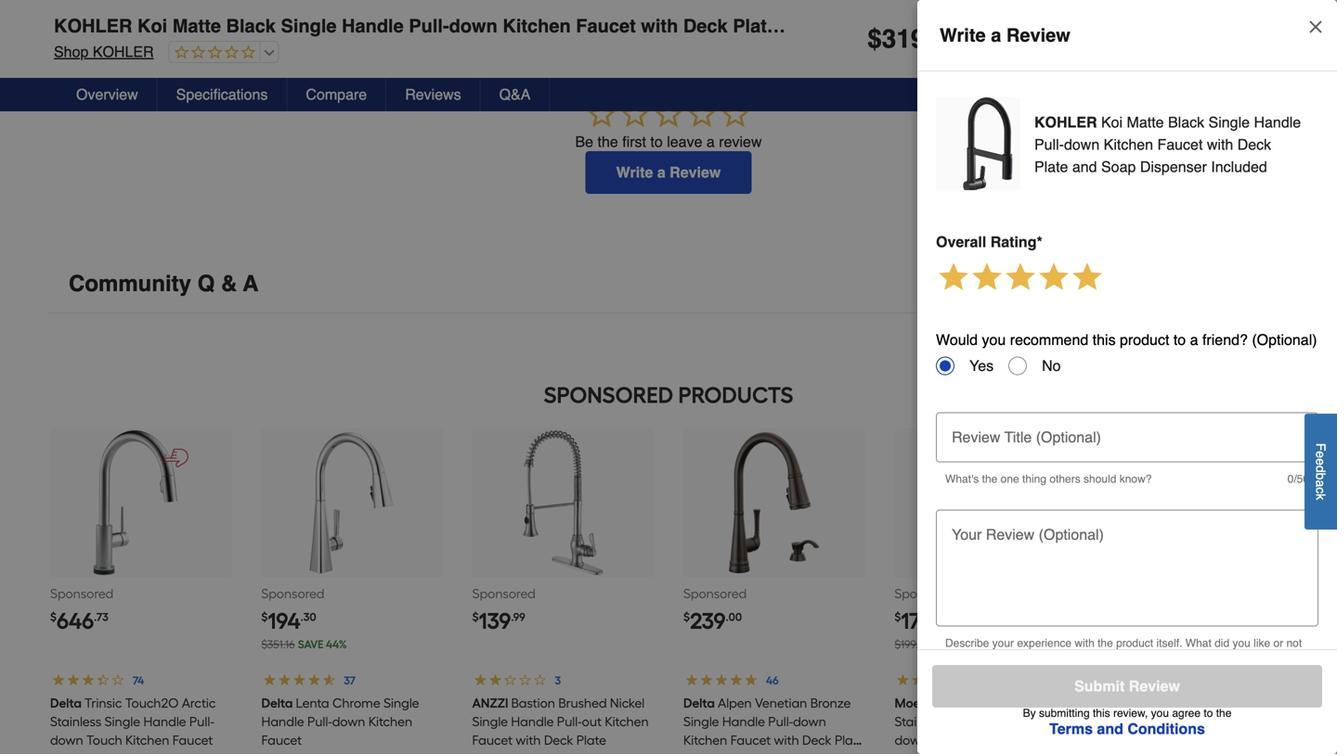 Task type: vqa. For each thing, say whether or not it's contained in the screenshot.
"Save"
yes



Task type: describe. For each thing, give the bounding box(es) containing it.
a left the friend?
[[1190, 331, 1198, 349]]

plate inside koi matte black single handle pull-down kitchen faucet with deck plate and soap dispenser included
[[1034, 158, 1068, 175]]

faucet inside bastion brushed nickel single handle pull-out kitchen faucet with deck plate
[[472, 733, 513, 749]]

$189.00
[[1106, 638, 1143, 652]]

kitchen inside alpen venetian bronze single handle pull-down kitchen faucet with deck plate and soap dispenser included
[[683, 733, 727, 749]]

.
[[1214, 652, 1217, 665]]

faucet inside koi matte black single handle pull-down kitchen faucet with deck plate and soap dispenser included
[[1157, 136, 1203, 153]]

dispenser for alpen venetian bronze single handle pull-down kitchen faucet with deck plate and soap dispenser included
[[744, 752, 803, 755]]

f e e d b a c k
[[1313, 443, 1328, 501]]

handle inside koi matte black single handle pull-down kitchen faucet with deck plate and soap dispenser included
[[1254, 114, 1301, 131]]

what's
[[945, 473, 979, 486]]

.30
[[301, 611, 316, 624]]

alpen venetian bronze single handle pull-down kitchen faucet with deck plate and soap dispenser included
[[683, 696, 865, 755]]

touch2o
[[125, 696, 179, 712]]

stainless inside sarai spot resist stainless single handle pull- down kitchen faucet with deck plate
[[894, 714, 946, 730]]

review guidelines
[[1116, 652, 1214, 665]]

community q & a button
[[48, 255, 1289, 314]]

kohler koi matte black single handle pull-down kitchen faucet with deck plate and soap dispenser included
[[54, 15, 1042, 37]]

soap for alpen venetian bronze single handle pull-down kitchen faucet with deck plate and soap dispenser included
[[710, 752, 741, 755]]

on
[[1291, 652, 1303, 665]]

kitchen inside the trinsic touch2o arctic stainless single handle pull- down touch kitchen faucet
[[125, 733, 169, 749]]

it?
[[996, 652, 1008, 665]]

pull- inside 'talega spot defense stainless steel single handle pull-down kitchen faucet with deck plate'
[[1106, 733, 1130, 749]]

be the first to leave a review
[[575, 133, 762, 150]]

chrome
[[332, 696, 380, 712]]

0 vertical spatial zero stars image
[[170, 45, 256, 62]]

details
[[1059, 652, 1091, 665]]

q&a
[[499, 86, 531, 103]]

down inside alpen venetian bronze single handle pull-down kitchen faucet with deck plate and soap dispenser included
[[793, 714, 826, 730]]

with inside the describe your experience with the product itself. what did you like or not like about it? for more details see
[[1075, 637, 1095, 650]]

and inside by submitting this review, you agree to the terms and conditions
[[1097, 721, 1123, 738]]

resist
[[995, 696, 1028, 712]]

0 horizontal spatial black
[[226, 15, 276, 37]]

kitchen inside bastion brushed nickel single handle pull-out kitchen faucet with deck plate
[[605, 714, 649, 730]]

rating*
[[990, 234, 1042, 251]]

specifications
[[176, 86, 268, 103]]

deck inside alpen venetian bronze single handle pull-down kitchen faucet with deck plate and soap dispenser included
[[802, 733, 832, 749]]

179
[[901, 608, 933, 635]]

646
[[57, 608, 94, 635]]

not
[[1286, 637, 1302, 650]]

$ for 194
[[261, 611, 268, 624]]

single inside alpen venetian bronze single handle pull-down kitchen faucet with deck plate and soap dispenser included
[[683, 714, 719, 730]]

pfister
[[1106, 696, 1144, 712]]

by
[[1023, 708, 1036, 721]]

review guidelines button
[[1116, 650, 1214, 668]]

review down $189.00
[[1116, 652, 1154, 665]]

would you recommend this product to a friend? (optional)
[[936, 331, 1317, 349]]

(optional)
[[1252, 331, 1317, 349]]

submit
[[1074, 678, 1125, 695]]

1 horizontal spatial like
[[1254, 637, 1270, 650]]

faucet inside 'talega spot defense stainless steel single handle pull-down kitchen faucet with deck plate'
[[1214, 733, 1254, 749]]

for inside . for questions on pricing, delivery, or customer service, please call 1-800-445-6937.
[[1220, 652, 1237, 665]]

0 horizontal spatial koi
[[137, 15, 167, 37]]

koi inside koi matte black single handle pull-down kitchen faucet with deck plate and soap dispenser included
[[1101, 114, 1123, 131]]

single inside koi matte black single handle pull-down kitchen faucet with deck plate and soap dispenser included
[[1209, 114, 1250, 131]]

or inside . for questions on pricing, delivery, or customer service, please call 1-800-445-6937.
[[1028, 667, 1038, 680]]

venetian
[[755, 696, 807, 712]]

the right be
[[598, 133, 618, 150]]

lenta chrome single handle pull-down kitchen faucet
[[261, 696, 419, 749]]

0 /50
[[1288, 473, 1309, 486]]

with inside alpen venetian bronze single handle pull-down kitchen faucet with deck plate and soap dispenser included
[[774, 733, 799, 749]]

faucet inside the trinsic touch2o arctic stainless single handle pull- down touch kitchen faucet
[[172, 733, 213, 749]]

0 vertical spatial write a review
[[940, 25, 1070, 46]]

for inside the describe your experience with the product itself. what did you like or not like about it? for more details see
[[1011, 652, 1028, 665]]

pricing,
[[945, 667, 981, 680]]

describe
[[945, 637, 989, 650]]

nickel
[[610, 696, 645, 712]]

friend?
[[1202, 331, 1248, 349]]

bastion
[[511, 696, 555, 712]]

handle inside alpen venetian bronze single handle pull-down kitchen faucet with deck plate and soap dispenser included
[[722, 714, 765, 730]]

delta for 646
[[50, 696, 82, 712]]

write inside button
[[616, 164, 653, 181]]

plate inside 'talega spot defense stainless steel single handle pull-down kitchen faucet with deck plate'
[[1138, 752, 1168, 755]]

koi matte black single handle pull-down kitchen faucet with deck plate and soap dispenser included
[[1034, 114, 1301, 175]]

$199.00 save 10%
[[894, 638, 981, 652]]

$ for 139
[[472, 611, 479, 624]]

pull- inside koi matte black single handle pull-down kitchen faucet with deck plate and soap dispenser included
[[1034, 136, 1064, 153]]

customer
[[1041, 667, 1087, 680]]

single inside lenta chrome single handle pull-down kitchen faucet
[[383, 696, 419, 712]]

1 this from the top
[[1093, 331, 1116, 349]]

no
[[1042, 357, 1061, 375]]

/50
[[1294, 473, 1309, 486]]

$ for 239
[[683, 611, 690, 624]]

others
[[1050, 473, 1081, 486]]

arctic
[[182, 696, 216, 712]]

conditions
[[1128, 721, 1205, 738]]

down inside sarai spot resist stainless single handle pull- down kitchen faucet with deck plate
[[894, 733, 928, 749]]

sponsored products
[[544, 382, 793, 409]]

1 vertical spatial kohler
[[93, 43, 154, 60]]

faucet inside sarai spot resist stainless single handle pull- down kitchen faucet with deck plate
[[978, 733, 1018, 749]]

pull- inside sarai spot resist stainless single handle pull- down kitchen faucet with deck plate
[[1034, 714, 1059, 730]]

agree
[[1172, 708, 1201, 721]]

$ for 646
[[50, 611, 57, 624]]

review up talega
[[1129, 678, 1180, 695]]

sponsored for sarai spot resist stainless single handle pull- down kitchen faucet with deck plate
[[894, 586, 958, 602]]

spot for handle
[[964, 696, 992, 712]]

handle inside bastion brushed nickel single handle pull-out kitchen faucet with deck plate
[[511, 714, 554, 730]]

what's the one thing others should know?
[[945, 473, 1152, 486]]

save for 194
[[298, 638, 323, 652]]

$ 319 00
[[867, 24, 961, 54]]

00
[[933, 24, 961, 54]]

shop kohler
[[54, 43, 154, 60]]

6937.
[[1242, 667, 1270, 680]]

brushed
[[558, 696, 607, 712]]

a right 00
[[991, 25, 1001, 46]]

handle inside 'talega spot defense stainless steel single handle pull-down kitchen faucet with deck plate'
[[1230, 714, 1273, 730]]

a down be the first to leave a review
[[657, 164, 666, 181]]

f e e d b a c k button
[[1305, 414, 1337, 530]]

faucet inside alpen venetian bronze single handle pull-down kitchen faucet with deck plate and soap dispenser included
[[730, 733, 771, 749]]

yes
[[969, 357, 994, 375]]

overall rating*
[[936, 234, 1042, 251]]

would
[[936, 331, 978, 349]]

specifications button
[[158, 78, 287, 111]]

save inside 159 $189.00 save 15%
[[1146, 638, 1171, 652]]

kohler for kohler
[[1034, 114, 1097, 131]]

down inside the trinsic touch2o arctic stainless single handle pull- down touch kitchen faucet
[[50, 733, 83, 749]]

$ for 179
[[894, 611, 901, 624]]

down inside koi matte black single handle pull-down kitchen faucet with deck plate and soap dispenser included
[[1064, 136, 1100, 153]]

touch
[[86, 733, 122, 749]]

terms and conditions button
[[1019, 720, 1236, 740]]

the inside the describe your experience with the product itself. what did you like or not like about it? for more details see
[[1098, 637, 1113, 650]]

1 horizontal spatial dispenser
[[871, 15, 961, 37]]

dispenser for koi matte black single handle pull-down kitchen faucet with deck plate and soap dispenser included
[[1140, 158, 1207, 175]]

review right 00
[[1006, 25, 1070, 46]]

pull- inside bastion brushed nickel single handle pull-out kitchen faucet with deck plate
[[557, 714, 582, 730]]

steel
[[1160, 714, 1188, 730]]

. for questions on pricing, delivery, or customer service, please call 1-800-445-6937.
[[945, 652, 1303, 680]]

pull- inside the trinsic touch2o arctic stainless single handle pull- down touch kitchen faucet
[[189, 714, 214, 730]]

f
[[1313, 443, 1328, 451]]

deck inside sarai spot resist stainless single handle pull- down kitchen faucet with deck plate
[[894, 752, 924, 755]]

deck inside koi matte black single handle pull-down kitchen faucet with deck plate and soap dispenser included
[[1237, 136, 1271, 153]]

be
[[575, 133, 593, 150]]

plate inside sarai spot resist stainless single handle pull- down kitchen faucet with deck plate
[[927, 752, 957, 755]]

or inside the describe your experience with the product itself. what did you like or not like about it? for more details see
[[1273, 637, 1283, 650]]

stainless for 159
[[1106, 714, 1157, 730]]

know?
[[1120, 473, 1152, 486]]

down inside lenta chrome single handle pull-down kitchen faucet
[[332, 714, 365, 730]]

soap for koi matte black single handle pull-down kitchen faucet with deck plate and soap dispenser included
[[1101, 158, 1136, 175]]

handle inside lenta chrome single handle pull-down kitchen faucet
[[261, 714, 304, 730]]

thing
[[1022, 473, 1046, 486]]

delta for 239
[[683, 696, 715, 712]]

$ for 319
[[867, 24, 882, 54]]

kitchen inside koi matte black single handle pull-down kitchen faucet with deck plate and soap dispenser included
[[1104, 136, 1153, 153]]

and inside koi matte black single handle pull-down kitchen faucet with deck plate and soap dispenser included
[[1072, 158, 1097, 175]]

product inside the describe your experience with the product itself. what did you like or not like about it? for more details see
[[1116, 637, 1153, 650]]

kitchen inside 'talega spot defense stainless steel single handle pull-down kitchen faucet with deck plate'
[[1167, 733, 1211, 749]]

products
[[678, 382, 793, 409]]



Task type: locate. For each thing, give the bounding box(es) containing it.
spot inside sarai spot resist stainless single handle pull- down kitchen faucet with deck plate
[[964, 696, 992, 712]]

1 horizontal spatial stainless
[[894, 714, 946, 730]]

delta left lenta
[[261, 696, 293, 712]]

review,
[[1113, 708, 1148, 721]]

0 horizontal spatial reviews
[[69, 9, 158, 34]]

spot for single
[[1190, 696, 1217, 712]]

2 horizontal spatial to
[[1204, 708, 1213, 721]]

1 vertical spatial included
[[1211, 158, 1267, 175]]

0 vertical spatial reviews button
[[48, 0, 1289, 51]]

2 vertical spatial dispenser
[[744, 752, 803, 755]]

0 vertical spatial black
[[226, 15, 276, 37]]

submit review
[[1074, 678, 1180, 695]]

0 vertical spatial matte
[[172, 15, 221, 37]]

zero stars image up specifications
[[170, 45, 256, 62]]

0 horizontal spatial spot
[[964, 696, 992, 712]]

talega
[[1146, 696, 1187, 712]]

dispenser inside alpen venetian bronze single handle pull-down kitchen faucet with deck plate and soap dispenser included
[[744, 752, 803, 755]]

you up yes
[[982, 331, 1006, 349]]

0 horizontal spatial you
[[982, 331, 1006, 349]]

0 vertical spatial you
[[982, 331, 1006, 349]]

arrow up image
[[1249, 131, 1264, 146]]

defense
[[1220, 696, 1268, 712]]

d
[[1313, 466, 1328, 473]]

$ inside $ 194 .30
[[261, 611, 268, 624]]

e up b
[[1313, 459, 1328, 466]]

chat invite button image
[[1253, 687, 1309, 743]]

0 horizontal spatial matte
[[172, 15, 221, 37]]

soap inside alpen venetian bronze single handle pull-down kitchen faucet with deck plate and soap dispenser included
[[710, 752, 741, 755]]

the right the agree
[[1216, 708, 1232, 721]]

included down bronze
[[806, 752, 857, 755]]

kitchen inside sarai spot resist stainless single handle pull- down kitchen faucet with deck plate
[[931, 733, 975, 749]]

option group containing yes
[[929, 350, 1319, 383]]

sponsored for lenta chrome single handle pull-down kitchen faucet
[[261, 586, 325, 602]]

like
[[1254, 637, 1270, 650], [945, 652, 962, 665]]

1 e from the top
[[1313, 451, 1328, 459]]

see
[[1095, 652, 1112, 665]]

0 vertical spatial soap
[[821, 15, 866, 37]]

overview
[[76, 86, 138, 103]]

and inside alpen venetian bronze single handle pull-down kitchen faucet with deck plate and soap dispenser included
[[683, 752, 707, 755]]

moen
[[894, 696, 928, 712]]

deck inside 'talega spot defense stainless steel single handle pull-down kitchen faucet with deck plate'
[[1106, 752, 1135, 755]]

0 horizontal spatial like
[[945, 652, 962, 665]]

koi
[[137, 15, 167, 37], [1101, 114, 1123, 131]]

with
[[641, 15, 678, 37], [1207, 136, 1233, 153], [1075, 637, 1095, 650], [516, 733, 541, 749], [774, 733, 799, 749], [1021, 733, 1046, 749], [1257, 733, 1282, 749]]

1 save from the left
[[298, 638, 323, 652]]

0 vertical spatial like
[[1254, 637, 1270, 650]]

a
[[243, 271, 259, 297]]

pull- inside alpen venetian bronze single handle pull-down kitchen faucet with deck plate and soap dispenser included
[[768, 714, 793, 730]]

1 vertical spatial black
[[1168, 114, 1204, 131]]

1 delta from the left
[[50, 696, 82, 712]]

1 horizontal spatial matte
[[1127, 114, 1164, 131]]

$ inside $ 139 .99
[[472, 611, 479, 624]]

1 vertical spatial reviews button
[[386, 78, 481, 111]]

single inside 'talega spot defense stainless steel single handle pull-down kitchen faucet with deck plate'
[[1192, 714, 1227, 730]]

please
[[1131, 667, 1164, 680]]

anzzi
[[472, 696, 508, 712]]

community q & a
[[69, 271, 259, 297]]

e up d
[[1313, 451, 1328, 459]]

black
[[226, 15, 276, 37], [1168, 114, 1204, 131]]

.00 inside $ 179 .00
[[933, 611, 949, 624]]

2 vertical spatial kohler
[[1034, 114, 1097, 131]]

to
[[650, 133, 663, 150], [1174, 331, 1186, 349], [1204, 708, 1213, 721]]

0 horizontal spatial zero stars image
[[170, 45, 256, 62]]

stainless down the trinsic
[[50, 714, 101, 730]]

compare
[[306, 86, 367, 103]]

spot
[[964, 696, 992, 712], [1190, 696, 1217, 712]]

0 vertical spatial dispenser
[[871, 15, 961, 37]]

submit review button
[[932, 666, 1322, 708]]

included inside koi matte black single handle pull-down kitchen faucet with deck plate and soap dispenser included
[[1211, 158, 1267, 175]]

for
[[1011, 652, 1028, 665], [1220, 652, 1237, 665]]

reviews button
[[48, 0, 1289, 51], [386, 78, 481, 111]]

1 vertical spatial reviews
[[405, 86, 461, 103]]

a right leave
[[707, 133, 715, 150]]

sarai spot resist stainless single handle pull- down kitchen faucet with deck plate
[[894, 696, 1059, 755]]

1 vertical spatial koi
[[1101, 114, 1123, 131]]

call
[[1167, 667, 1184, 680]]

1 vertical spatial soap
[[1101, 158, 1136, 175]]

1 horizontal spatial spot
[[1190, 696, 1217, 712]]

2 for from the left
[[1220, 652, 1237, 665]]

3 stainless from the left
[[1106, 714, 1157, 730]]

pull- inside lenta chrome single handle pull-down kitchen faucet
[[307, 714, 332, 730]]

1 for from the left
[[1011, 652, 1028, 665]]

2 vertical spatial to
[[1204, 708, 1213, 721]]

trinsic
[[85, 696, 122, 712]]

1 horizontal spatial soap
[[821, 15, 866, 37]]

kohler
[[54, 15, 132, 37], [93, 43, 154, 60], [1034, 114, 1097, 131]]

$ 139 .99
[[472, 608, 525, 635]]

with inside bastion brushed nickel single handle pull-out kitchen faucet with deck plate
[[516, 733, 541, 749]]

faucet inside lenta chrome single handle pull-down kitchen faucet
[[261, 733, 302, 749]]

reviews up shop kohler
[[69, 9, 158, 34]]

describe your experience with the product itself. what did you like or not like about it? for more details see
[[945, 637, 1302, 665]]

1 horizontal spatial zero stars image
[[584, 98, 753, 133]]

0 vertical spatial or
[[1273, 637, 1283, 650]]

3 save from the left
[[1146, 638, 1171, 652]]

dispenser inside koi matte black single handle pull-down kitchen faucet with deck plate and soap dispenser included
[[1140, 158, 1207, 175]]

2 e from the top
[[1313, 459, 1328, 466]]

$
[[867, 24, 882, 54], [50, 611, 57, 624], [261, 611, 268, 624], [472, 611, 479, 624], [683, 611, 690, 624], [894, 611, 901, 624]]

included for alpen venetian bronze single handle pull-down kitchen faucet with deck plate and soap dispenser included
[[806, 752, 857, 755]]

15%
[[1174, 638, 1192, 652]]

$351.16 save 44%
[[261, 638, 347, 652]]

to right first
[[650, 133, 663, 150]]

1 horizontal spatial .00
[[933, 611, 949, 624]]

for right it?
[[1011, 652, 1028, 665]]

0 horizontal spatial write
[[616, 164, 653, 181]]

with inside 'talega spot defense stainless steel single handle pull-down kitchen faucet with deck plate'
[[1257, 733, 1282, 749]]

stainless inside 'talega spot defense stainless steel single handle pull-down kitchen faucet with deck plate'
[[1106, 714, 1157, 730]]

2 horizontal spatial you
[[1233, 637, 1251, 650]]

.73
[[94, 611, 108, 624]]

compare button
[[287, 78, 386, 111]]

0 horizontal spatial soap
[[710, 752, 741, 755]]

leave
[[667, 133, 702, 150]]

deck inside bastion brushed nickel single handle pull-out kitchen faucet with deck plate
[[544, 733, 573, 749]]

0 vertical spatial this
[[1093, 331, 1116, 349]]

single inside the trinsic touch2o arctic stainless single handle pull- down touch kitchen faucet
[[105, 714, 140, 730]]

included
[[966, 15, 1042, 37], [1211, 158, 1267, 175], [806, 752, 857, 755]]

.00 for 239
[[726, 611, 742, 624]]

1 horizontal spatial black
[[1168, 114, 1204, 131]]

you right did
[[1233, 637, 1251, 650]]

included for koi matte black single handle pull-down kitchen faucet with deck plate and soap dispenser included
[[1211, 158, 1267, 175]]

$199.00
[[894, 638, 931, 652]]

800-
[[1197, 667, 1219, 680]]

review down leave
[[670, 164, 721, 181]]

or left not
[[1273, 637, 1283, 650]]

1 vertical spatial product
[[1116, 637, 1153, 650]]

2 .00 from the left
[[933, 611, 949, 624]]

1 vertical spatial write
[[616, 164, 653, 181]]

0 vertical spatial to
[[650, 133, 663, 150]]

sponsored for alpen venetian bronze single handle pull-down kitchen faucet with deck plate and soap dispenser included
[[683, 586, 747, 602]]

handle
[[342, 15, 404, 37], [1254, 114, 1301, 131], [143, 714, 186, 730], [261, 714, 304, 730], [511, 714, 554, 730], [722, 714, 765, 730], [988, 714, 1031, 730], [1230, 714, 1273, 730]]

1 vertical spatial this
[[1093, 708, 1110, 721]]

trinsic touch2o arctic stainless single handle pull- down touch kitchen faucet
[[50, 696, 216, 749]]

spot down 800-
[[1190, 696, 1217, 712]]

with inside sarai spot resist stainless single handle pull- down kitchen faucet with deck plate
[[1021, 733, 1046, 749]]

write a review button
[[586, 151, 751, 194]]

2 vertical spatial you
[[1151, 708, 1169, 721]]

the up "see"
[[1098, 637, 1113, 650]]

3 delta from the left
[[683, 696, 715, 712]]

sponsored inside southdeep products heading
[[544, 382, 673, 409]]

$351.16
[[261, 638, 295, 652]]

to left the friend?
[[1174, 331, 1186, 349]]

stainless for $
[[50, 714, 101, 730]]

you up "conditions"
[[1151, 708, 1169, 721]]

a up the k at the right bottom of the page
[[1313, 480, 1328, 488]]

with inside koi matte black single handle pull-down kitchen faucet with deck plate and soap dispenser included
[[1207, 136, 1233, 153]]

2 horizontal spatial save
[[1146, 638, 1171, 652]]

1 horizontal spatial you
[[1151, 708, 1169, 721]]

0 vertical spatial kohler
[[54, 15, 132, 37]]

0 horizontal spatial stainless
[[50, 714, 101, 730]]

1 vertical spatial zero stars image
[[584, 98, 753, 133]]

2 horizontal spatial dispenser
[[1140, 158, 1207, 175]]

sarai
[[931, 696, 961, 712]]

$ 239 .00
[[683, 608, 742, 635]]

alpen
[[718, 696, 752, 712]]

1 vertical spatial like
[[945, 652, 962, 665]]

kitchen inside lenta chrome single handle pull-down kitchen faucet
[[368, 714, 412, 730]]

your
[[992, 637, 1014, 650]]

spot right sarai
[[964, 696, 992, 712]]

2 horizontal spatial included
[[1211, 158, 1267, 175]]

1 horizontal spatial write
[[940, 25, 986, 46]]

the inside by submitting this review, you agree to the terms and conditions
[[1216, 708, 1232, 721]]

1 vertical spatial write a review
[[616, 164, 721, 181]]

for right .
[[1220, 652, 1237, 665]]

bronze
[[810, 696, 851, 712]]

kohler image
[[936, 97, 1020, 230]]

0 horizontal spatial dispenser
[[744, 752, 803, 755]]

spot inside 'talega spot defense stainless steel single handle pull-down kitchen faucet with deck plate'
[[1190, 696, 1217, 712]]

save left the "44%"
[[298, 638, 323, 652]]

.00 up $199.00 save 10%
[[933, 611, 949, 624]]

$ inside $ 179 .00
[[894, 611, 901, 624]]

you inside by submitting this review, you agree to the terms and conditions
[[1151, 708, 1169, 721]]

2 this from the top
[[1093, 708, 1110, 721]]

0 horizontal spatial save
[[298, 638, 323, 652]]

0 horizontal spatial write a review
[[616, 164, 721, 181]]

.00 for 179
[[933, 611, 949, 624]]

0 horizontal spatial delta
[[50, 696, 82, 712]]

.00 inside "$ 239 .00"
[[726, 611, 742, 624]]

plate inside alpen venetian bronze single handle pull-down kitchen faucet with deck plate and soap dispenser included
[[835, 733, 865, 749]]

1 .00 from the left
[[726, 611, 742, 624]]

save up review guidelines
[[1146, 638, 1171, 652]]

included down arrow up icon
[[1211, 158, 1267, 175]]

10%
[[963, 638, 981, 652]]

included inside alpen venetian bronze single handle pull-down kitchen faucet with deck plate and soap dispenser included
[[806, 752, 857, 755]]

2 vertical spatial soap
[[710, 752, 741, 755]]

handle inside the trinsic touch2o arctic stainless single handle pull- down touch kitchen faucet
[[143, 714, 186, 730]]

to right the agree
[[1204, 708, 1213, 721]]

save left '10%' in the right bottom of the page
[[934, 638, 960, 652]]

1 horizontal spatial or
[[1273, 637, 1283, 650]]

southdeep products heading
[[48, 377, 1289, 414]]

q
[[197, 271, 215, 297]]

e
[[1313, 451, 1328, 459], [1313, 459, 1328, 466]]

$ inside "$ 239 .00"
[[683, 611, 690, 624]]

to inside by submitting this review, you agree to the terms and conditions
[[1204, 708, 1213, 721]]

stainless down 'moen'
[[894, 714, 946, 730]]

down inside 'talega spot defense stainless steel single handle pull-down kitchen faucet with deck plate'
[[1130, 733, 1164, 749]]

0 horizontal spatial for
[[1011, 652, 1028, 665]]

zero stars image
[[170, 45, 256, 62], [584, 98, 753, 133]]

1 vertical spatial matte
[[1127, 114, 1164, 131]]

like up questions
[[1254, 637, 1270, 650]]

1 vertical spatial dispenser
[[1140, 158, 1207, 175]]

about
[[965, 652, 993, 665]]

stainless down pfister
[[1106, 714, 1157, 730]]

this right recommend
[[1093, 331, 1116, 349]]

$ inside $ 646 .73
[[50, 611, 57, 624]]

2 delta from the left
[[261, 696, 293, 712]]

319
[[882, 24, 925, 54]]

reviews left q&a at the left top of page
[[405, 86, 461, 103]]

c
[[1313, 488, 1328, 494]]

like up the pricing,
[[945, 652, 962, 665]]

1 vertical spatial to
[[1174, 331, 1186, 349]]

0 vertical spatial product
[[1120, 331, 1169, 349]]

.00 up 'alpen'
[[726, 611, 742, 624]]

matte
[[172, 15, 221, 37], [1127, 114, 1164, 131]]

delta left 'alpen'
[[683, 696, 715, 712]]

2 vertical spatial included
[[806, 752, 857, 755]]

submitting
[[1039, 708, 1090, 721]]

product down 159
[[1116, 637, 1153, 650]]

1 horizontal spatial to
[[1174, 331, 1186, 349]]

talega spot defense stainless steel single handle pull-down kitchen faucet with deck plate
[[1106, 696, 1282, 755]]

q&a button
[[481, 78, 550, 111]]

write a review
[[940, 25, 1070, 46], [616, 164, 721, 181]]

1 vertical spatial you
[[1233, 637, 1251, 650]]

2 stainless from the left
[[894, 714, 946, 730]]

1 horizontal spatial delta
[[261, 696, 293, 712]]

questions
[[1240, 652, 1288, 665]]

soap inside koi matte black single handle pull-down kitchen faucet with deck plate and soap dispenser included
[[1101, 158, 1136, 175]]

write a review inside button
[[616, 164, 721, 181]]

139
[[479, 608, 511, 635]]

terms
[[1049, 721, 1093, 738]]

should
[[1084, 473, 1116, 486]]

close image
[[1306, 18, 1325, 36]]

0 horizontal spatial .00
[[726, 611, 742, 624]]

product left the friend?
[[1120, 331, 1169, 349]]

1 vertical spatial or
[[1028, 667, 1038, 680]]

None text field
[[943, 413, 1311, 454], [943, 536, 1311, 618], [943, 413, 1311, 454], [943, 536, 1311, 618]]

0 vertical spatial reviews
[[69, 9, 158, 34]]

0 vertical spatial koi
[[137, 15, 167, 37]]

deck
[[683, 15, 728, 37], [1237, 136, 1271, 153], [544, 733, 573, 749], [802, 733, 832, 749], [894, 752, 924, 755], [1106, 752, 1135, 755]]

1 horizontal spatial koi
[[1101, 114, 1123, 131]]

overview button
[[58, 78, 158, 111]]

1 horizontal spatial included
[[966, 15, 1042, 37]]

2 save from the left
[[934, 638, 960, 652]]

2 horizontal spatial soap
[[1101, 158, 1136, 175]]

the left one at the bottom right of page
[[982, 473, 998, 486]]

1 horizontal spatial save
[[934, 638, 960, 652]]

included right 00
[[966, 15, 1042, 37]]

option group
[[929, 350, 1319, 383]]

shop
[[54, 43, 89, 60]]

write down first
[[616, 164, 653, 181]]

sponsored
[[544, 382, 673, 409], [50, 586, 113, 602], [261, 586, 325, 602], [472, 586, 536, 602], [683, 586, 747, 602], [894, 586, 958, 602]]

what
[[1186, 637, 1212, 650]]

2 horizontal spatial delta
[[683, 696, 715, 712]]

black up specifications
[[226, 15, 276, 37]]

review
[[719, 133, 762, 150]]

0 horizontal spatial to
[[650, 133, 663, 150]]

experience
[[1017, 637, 1072, 650]]

stainless inside the trinsic touch2o arctic stainless single handle pull- down touch kitchen faucet
[[50, 714, 101, 730]]

single
[[281, 15, 337, 37], [1209, 114, 1250, 131], [383, 696, 419, 712], [105, 714, 140, 730], [472, 714, 508, 730], [683, 714, 719, 730], [949, 714, 985, 730], [1192, 714, 1227, 730]]

save for 179
[[934, 638, 960, 652]]

1 horizontal spatial for
[[1220, 652, 1237, 665]]

1 spot from the left
[[964, 696, 992, 712]]

handle inside sarai spot resist stainless single handle pull- down kitchen faucet with deck plate
[[988, 714, 1031, 730]]

this inside by submitting this review, you agree to the terms and conditions
[[1093, 708, 1110, 721]]

$ 194 .30
[[261, 608, 316, 635]]

0 horizontal spatial or
[[1028, 667, 1038, 680]]

black inside koi matte black single handle pull-down kitchen faucet with deck plate and soap dispenser included
[[1168, 114, 1204, 131]]

lenta
[[296, 696, 329, 712]]

2 horizontal spatial stainless
[[1106, 714, 1157, 730]]

black left arrow up icon
[[1168, 114, 1204, 131]]

service,
[[1090, 667, 1128, 680]]

plate inside bastion brushed nickel single handle pull-out kitchen faucet with deck plate
[[577, 733, 606, 749]]

review
[[1006, 25, 1070, 46], [670, 164, 721, 181], [1116, 652, 1154, 665], [1129, 678, 1180, 695]]

sponsored for trinsic touch2o arctic stainless single handle pull- down touch kitchen faucet
[[50, 586, 113, 602]]

itself.
[[1156, 637, 1182, 650]]

or down more
[[1028, 667, 1038, 680]]

by submitting this review, you agree to the terms and conditions
[[1023, 708, 1232, 738]]

1 horizontal spatial write a review
[[940, 25, 1070, 46]]

overall
[[936, 234, 986, 251]]

1 horizontal spatial reviews
[[405, 86, 461, 103]]

one
[[1001, 473, 1019, 486]]

159
[[1112, 608, 1144, 635]]

b
[[1313, 473, 1328, 480]]

0 vertical spatial included
[[966, 15, 1042, 37]]

kohler for kohler koi matte black single handle pull-down kitchen faucet with deck plate and soap dispenser included
[[54, 15, 132, 37]]

write right the 319
[[940, 25, 986, 46]]

delta left the trinsic
[[50, 696, 82, 712]]

single inside bastion brushed nickel single handle pull-out kitchen faucet with deck plate
[[472, 714, 508, 730]]

zero stars image up be the first to leave a review
[[584, 98, 753, 133]]

0 horizontal spatial included
[[806, 752, 857, 755]]

sponsored for bastion brushed nickel single handle pull-out kitchen faucet with deck plate
[[472, 586, 536, 602]]

2 spot from the left
[[1190, 696, 1217, 712]]

matte inside koi matte black single handle pull-down kitchen faucet with deck plate and soap dispenser included
[[1127, 114, 1164, 131]]

single inside sarai spot resist stainless single handle pull- down kitchen faucet with deck plate
[[949, 714, 985, 730]]

you inside the describe your experience with the product itself. what did you like or not like about it? for more details see
[[1233, 637, 1251, 650]]

this down submit
[[1093, 708, 1110, 721]]

0 vertical spatial write
[[940, 25, 986, 46]]

1 stainless from the left
[[50, 714, 101, 730]]



